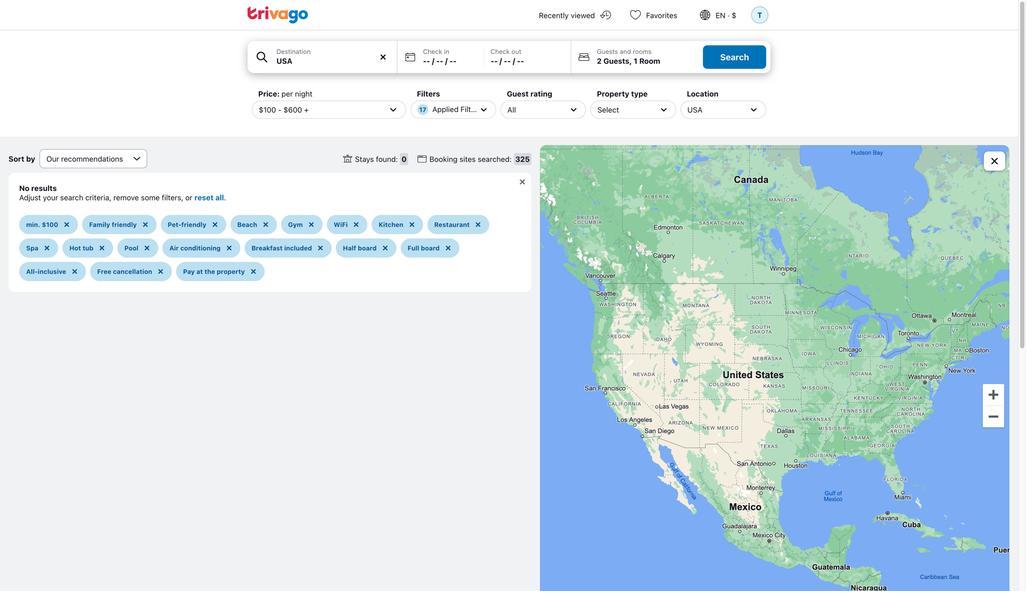 Task type: describe. For each thing, give the bounding box(es) containing it.
beach button
[[230, 215, 277, 234]]

type
[[631, 89, 648, 98]]

all-
[[26, 268, 38, 275]]

search button
[[703, 45, 766, 69]]

check in -- / -- / --
[[423, 48, 456, 65]]

guest rating
[[507, 89, 552, 98]]

remove
[[113, 193, 139, 202]]

hot
[[69, 244, 81, 252]]

pet-
[[168, 221, 181, 228]]

1
[[634, 57, 637, 65]]

guest
[[507, 89, 529, 98]]

breakfast
[[251, 244, 283, 252]]

stays
[[355, 155, 374, 163]]

spa
[[26, 244, 38, 252]]

clear image
[[378, 52, 388, 62]]

1 horizontal spatial filters
[[461, 105, 482, 114]]

favorites link
[[621, 0, 690, 30]]

pay at the property
[[183, 268, 245, 275]]

en · $
[[716, 11, 736, 20]]

sites
[[460, 155, 476, 163]]

full
[[408, 244, 419, 252]]

free cancellation
[[97, 268, 152, 275]]

kitchen button
[[372, 215, 423, 234]]

hot tub
[[69, 244, 93, 252]]

1 horizontal spatial $100
[[259, 105, 276, 114]]

booking
[[430, 155, 457, 163]]

pool
[[124, 244, 138, 252]]

free
[[97, 268, 111, 275]]

price: per night
[[258, 89, 312, 98]]

gym
[[288, 221, 303, 228]]

kitchen
[[379, 221, 403, 228]]

all-inclusive button
[[19, 262, 86, 281]]

conditioning
[[180, 244, 221, 252]]

hot tub button
[[62, 239, 113, 258]]

results
[[31, 184, 57, 193]]

reset
[[194, 193, 214, 202]]

Destination field
[[248, 41, 397, 73]]

inclusive
[[38, 268, 66, 275]]

search
[[720, 52, 749, 62]]

pay at the property button
[[176, 262, 265, 281]]

or
[[185, 193, 192, 202]]

by
[[26, 154, 35, 163]]

·
[[728, 11, 730, 20]]

min. $100 button
[[19, 215, 78, 234]]

full board button
[[401, 239, 459, 258]]

$100 inside button
[[42, 221, 58, 228]]

wifi
[[334, 221, 348, 228]]

pet-friendly
[[168, 221, 206, 228]]

all
[[215, 193, 224, 202]]

night
[[295, 89, 312, 98]]

min. $100
[[26, 221, 58, 228]]

property
[[597, 89, 629, 98]]

friendly for pet-friendly
[[181, 221, 206, 228]]

pay
[[183, 268, 195, 275]]

searched:
[[478, 155, 512, 163]]

in
[[444, 48, 449, 55]]

family friendly button
[[82, 215, 156, 234]]

guests
[[597, 48, 618, 55]]

family
[[89, 221, 110, 228]]

1 / from the left
[[432, 57, 434, 65]]

select
[[597, 105, 619, 114]]

0 horizontal spatial filters
[[417, 89, 440, 98]]

price:
[[258, 89, 280, 98]]

+
[[304, 105, 309, 114]]

3 / from the left
[[500, 57, 502, 65]]



Task type: vqa. For each thing, say whether or not it's contained in the screenshot.
from associated with Expedia
no



Task type: locate. For each thing, give the bounding box(es) containing it.
restaurant
[[434, 221, 470, 228]]

some
[[141, 193, 160, 202]]

friendly for family friendly
[[112, 221, 137, 228]]

booking sites searched: 325
[[430, 155, 530, 163]]

filters up 17
[[417, 89, 440, 98]]

wifi button
[[327, 215, 367, 234]]

out
[[512, 48, 521, 55]]

check left in
[[423, 48, 442, 55]]

$100 - $600 +
[[259, 105, 309, 114]]

half board button
[[336, 239, 396, 258]]

and
[[620, 48, 631, 55]]

4 / from the left
[[513, 57, 515, 65]]

spa button
[[19, 239, 58, 258]]

half
[[343, 244, 356, 252]]

325
[[515, 155, 530, 163]]

0 horizontal spatial $100
[[42, 221, 58, 228]]

property type
[[597, 89, 648, 98]]

the
[[205, 268, 215, 275]]

friendly inside button
[[112, 221, 137, 228]]

board for half board
[[358, 244, 377, 252]]

0
[[402, 155, 407, 163]]

0 horizontal spatial check
[[423, 48, 442, 55]]

included
[[284, 244, 312, 252]]

17
[[419, 106, 426, 113]]

friendly up air conditioning
[[181, 221, 206, 228]]

0 vertical spatial filters
[[417, 89, 440, 98]]

recently viewed
[[539, 11, 595, 20]]

check for check out -- / -- / --
[[491, 48, 510, 55]]

gym button
[[281, 215, 323, 234]]

all-inclusive
[[26, 268, 66, 275]]

2 board from the left
[[421, 244, 440, 252]]

room
[[639, 57, 660, 65]]

viewed
[[571, 11, 595, 20]]

check inside check out -- / -- / --
[[491, 48, 510, 55]]

guests,
[[603, 57, 632, 65]]

1 board from the left
[[358, 244, 377, 252]]

board right half
[[358, 244, 377, 252]]

adjust
[[19, 193, 41, 202]]

2 check from the left
[[491, 48, 510, 55]]

your
[[43, 193, 58, 202]]

1 friendly from the left
[[112, 221, 137, 228]]

rooms
[[633, 48, 652, 55]]

filters
[[417, 89, 440, 98], [461, 105, 482, 114]]

2 / from the left
[[445, 57, 448, 65]]

air conditioning
[[169, 244, 221, 252]]

property
[[217, 268, 245, 275]]

1 horizontal spatial friendly
[[181, 221, 206, 228]]

no results adjust your search criteria, remove some filters, or reset all .
[[19, 184, 226, 202]]

friendly
[[112, 221, 137, 228], [181, 221, 206, 228]]

air
[[169, 244, 179, 252]]

applied
[[432, 105, 459, 114]]

destination
[[276, 48, 311, 55]]

/
[[432, 57, 434, 65], [445, 57, 448, 65], [500, 57, 502, 65], [513, 57, 515, 65]]

$100
[[259, 105, 276, 114], [42, 221, 58, 228]]

pool button
[[117, 239, 158, 258]]

Destination search field
[[276, 55, 391, 67]]

0 vertical spatial $100
[[259, 105, 276, 114]]

rating
[[530, 89, 552, 98]]

1 vertical spatial $100
[[42, 221, 58, 228]]

family friendly
[[89, 221, 137, 228]]

friendly up 'pool'
[[112, 221, 137, 228]]

sort
[[9, 154, 24, 163]]

half board
[[343, 244, 377, 252]]

1 check from the left
[[423, 48, 442, 55]]

filters,
[[162, 193, 183, 202]]

check inside check in -- / -- / --
[[423, 48, 442, 55]]

en
[[716, 11, 726, 20]]

reset all button
[[194, 193, 224, 202]]

recently
[[539, 11, 569, 20]]

1 vertical spatial filters
[[461, 105, 482, 114]]

map region
[[540, 145, 1010, 591]]

applied filters
[[432, 105, 482, 114]]

trivago logo image
[[248, 6, 308, 23]]

$100 down price:
[[259, 105, 276, 114]]

pet-friendly button
[[161, 215, 226, 234]]

1 horizontal spatial check
[[491, 48, 510, 55]]

min.
[[26, 221, 40, 228]]

sort by
[[9, 154, 35, 163]]

air conditioning button
[[162, 239, 240, 258]]

all
[[507, 105, 516, 114]]

location
[[687, 89, 718, 98]]

board right the full
[[421, 244, 440, 252]]

t button
[[749, 0, 770, 30]]

breakfast included button
[[245, 239, 332, 258]]

0 horizontal spatial board
[[358, 244, 377, 252]]

found:
[[376, 155, 398, 163]]

restaurant button
[[427, 215, 489, 234]]

favorites
[[646, 11, 677, 20]]

free cancellation button
[[90, 262, 172, 281]]

check out -- / -- / --
[[491, 48, 524, 65]]

search
[[60, 193, 83, 202]]

2
[[597, 57, 602, 65]]

per
[[282, 89, 293, 98]]

check for check in -- / -- / --
[[423, 48, 442, 55]]

0 horizontal spatial friendly
[[112, 221, 137, 228]]

cancellation
[[113, 268, 152, 275]]

criteria,
[[85, 193, 111, 202]]

board for full board
[[421, 244, 440, 252]]

$600
[[284, 105, 302, 114]]

guests and rooms 2 guests, 1 room
[[597, 48, 660, 65]]

check
[[423, 48, 442, 55], [491, 48, 510, 55]]

$100 right min.
[[42, 221, 58, 228]]

usa
[[687, 105, 702, 114]]

breakfast included
[[251, 244, 312, 252]]

check left the out
[[491, 48, 510, 55]]

en · $ button
[[690, 0, 749, 30]]

beach
[[237, 221, 257, 228]]

t
[[757, 11, 762, 19]]

full board
[[408, 244, 440, 252]]

friendly inside 'button'
[[181, 221, 206, 228]]

1 horizontal spatial board
[[421, 244, 440, 252]]

2 friendly from the left
[[181, 221, 206, 228]]

$
[[732, 11, 736, 20]]

filters right applied
[[461, 105, 482, 114]]



